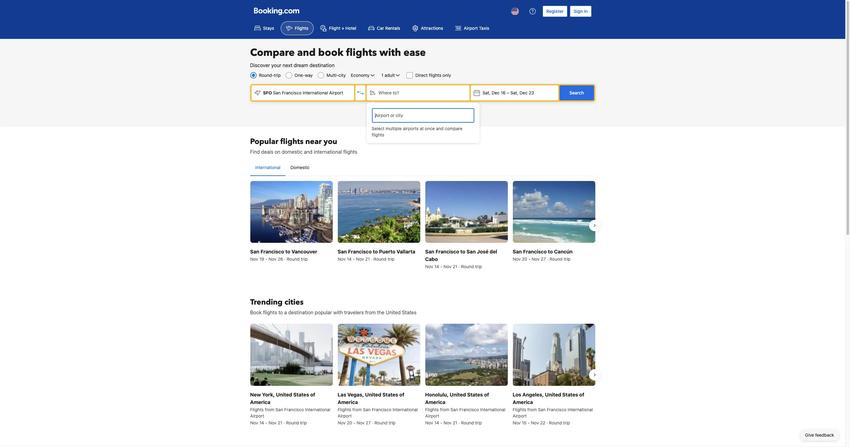 Task type: vqa. For each thing, say whether or not it's contained in the screenshot.
International button
yes



Task type: locate. For each thing, give the bounding box(es) containing it.
region containing san francisco to vancouver
[[245, 179, 601, 273]]

america down "new"
[[250, 399, 271, 405]]

- inside san francisco to puerto vallarta nov 14 - nov 21 · round trip
[[353, 257, 355, 262]]

united for new york, united states of america
[[276, 392, 292, 398]]

united inside honolulu, united states of america flights from san francisco international airport nov 14 - nov 21 · round trip
[[450, 392, 466, 398]]

0 horizontal spatial 20
[[347, 420, 352, 425]]

america inside los angeles, united states of america flights from san francisco international airport nov 15 - nov 22 · round trip
[[513, 399, 533, 405]]

select
[[372, 126, 385, 131]]

united inside new york, united states of america flights from san francisco international airport nov 14 - nov 21 · round trip
[[276, 392, 292, 398]]

and inside the select multiple airports at once and compare flights
[[436, 126, 444, 131]]

airport inside the las vegas, united states of america flights from san francisco international airport nov 20 - nov 27 · round trip
[[338, 413, 352, 419]]

francisco inside san francisco to san josé del cabo nov 14 - nov 21 · round trip
[[436, 249, 459, 255]]

flights up economy
[[346, 46, 377, 60]]

2 of from the left
[[400, 392, 405, 398]]

francisco inside honolulu, united states of america flights from san francisco international airport nov 14 - nov 21 · round trip
[[460, 407, 479, 412]]

3 america from the left
[[425, 399, 446, 405]]

francisco
[[282, 90, 302, 95], [261, 249, 284, 255], [348, 249, 372, 255], [436, 249, 459, 255], [523, 249, 547, 255], [284, 407, 304, 412], [372, 407, 392, 412], [460, 407, 479, 412], [547, 407, 567, 412]]

united inside the las vegas, united states of america flights from san francisco international airport nov 20 - nov 27 · round trip
[[365, 392, 381, 398]]

· inside los angeles, united states of america flights from san francisco international airport nov 15 - nov 22 · round trip
[[547, 420, 548, 425]]

francisco inside san francisco to cancún nov 20 - nov 27 · round trip
[[523, 249, 547, 255]]

0 horizontal spatial 27
[[366, 420, 371, 425]]

flight
[[329, 25, 341, 31]]

region containing new york, united states of america
[[245, 321, 601, 429]]

0 vertical spatial 27
[[541, 257, 546, 262]]

1 vertical spatial destination
[[288, 310, 314, 316]]

trending
[[250, 297, 283, 308]]

2 america from the left
[[338, 399, 358, 405]]

of
[[310, 392, 315, 398], [400, 392, 405, 398], [484, 392, 489, 398], [580, 392, 585, 398]]

of for los angeles, united states of america
[[580, 392, 585, 398]]

san francisco to san josé del cabo image
[[425, 181, 508, 243]]

destination up the multi-
[[310, 62, 335, 68]]

san francisco to vancouver nov 19 - nov 26 · round trip
[[250, 249, 317, 262]]

new york, united states of america image
[[250, 324, 333, 386]]

san inside los angeles, united states of america flights from san francisco international airport nov 15 - nov 22 · round trip
[[538, 407, 546, 412]]

flights inside new york, united states of america flights from san francisco international airport nov 14 - nov 21 · round trip
[[250, 407, 264, 412]]

from inside new york, united states of america flights from san francisco international airport nov 14 - nov 21 · round trip
[[265, 407, 274, 412]]

and right once on the top of page
[[436, 126, 444, 131]]

united for las vegas, united states of america
[[365, 392, 381, 398]]

united right honolulu,
[[450, 392, 466, 398]]

multi-city
[[327, 73, 346, 78]]

airport down las
[[338, 413, 352, 419]]

1 horizontal spatial sat,
[[511, 90, 519, 95]]

dec
[[492, 90, 500, 95], [520, 90, 528, 95]]

to left cancún
[[548, 249, 553, 255]]

0 horizontal spatial sat,
[[483, 90, 491, 95]]

josé
[[477, 249, 489, 255]]

from down the york,
[[265, 407, 274, 412]]

· inside san francisco to puerto vallarta nov 14 - nov 21 · round trip
[[371, 257, 372, 262]]

of inside new york, united states of america flights from san francisco international airport nov 14 - nov 21 · round trip
[[310, 392, 315, 398]]

and
[[297, 46, 316, 60], [436, 126, 444, 131], [304, 149, 313, 155]]

with right popular
[[334, 310, 343, 316]]

united right vegas,
[[365, 392, 381, 398]]

car rentals
[[377, 25, 400, 31]]

sat,
[[483, 90, 491, 95], [511, 90, 519, 95]]

way
[[305, 73, 313, 78]]

to inside san francisco to san josé del cabo nov 14 - nov 21 · round trip
[[461, 249, 466, 255]]

francisco inside new york, united states of america flights from san francisco international airport nov 14 - nov 21 · round trip
[[284, 407, 304, 412]]

flights down select
[[372, 132, 384, 137]]

to left puerto on the bottom of page
[[373, 249, 378, 255]]

america inside the las vegas, united states of america flights from san francisco international airport nov 20 - nov 27 · round trip
[[338, 399, 358, 405]]

region
[[245, 179, 601, 273], [245, 321, 601, 429]]

airport down multi-city
[[329, 90, 343, 95]]

america down los
[[513, 399, 533, 405]]

1 horizontal spatial dec
[[520, 90, 528, 95]]

compare and book flights with ease discover your next dream destination
[[250, 46, 426, 68]]

airport down honolulu,
[[425, 413, 439, 419]]

airport taxis link
[[450, 21, 495, 35]]

destination down cities
[[288, 310, 314, 316]]

states inside the las vegas, united states of america flights from san francisco international airport nov 20 - nov 27 · round trip
[[383, 392, 398, 398]]

sfo san francisco international airport
[[263, 90, 343, 95]]

27 inside the las vegas, united states of america flights from san francisco international airport nov 20 - nov 27 · round trip
[[366, 420, 371, 425]]

to
[[286, 249, 291, 255], [373, 249, 378, 255], [461, 249, 466, 255], [548, 249, 553, 255], [279, 310, 283, 316]]

0 vertical spatial region
[[245, 179, 601, 273]]

to left vancouver
[[286, 249, 291, 255]]

to left a
[[279, 310, 283, 316]]

1 vertical spatial and
[[436, 126, 444, 131]]

0 horizontal spatial with
[[334, 310, 343, 316]]

tab list containing international
[[250, 159, 596, 176]]

trending cities book flights to a destination popular with travelers from the united states
[[250, 297, 417, 316]]

4 america from the left
[[513, 399, 533, 405]]

united for los angeles, united states of america
[[545, 392, 561, 398]]

sat, dec 16 – sat, dec 23 button
[[471, 85, 559, 100]]

tab list
[[250, 159, 596, 176]]

round-trip
[[259, 73, 281, 78]]

26
[[278, 257, 283, 262]]

flights inside flights link
[[295, 25, 309, 31]]

1 horizontal spatial 20
[[522, 257, 528, 262]]

ease
[[404, 46, 426, 60]]

of inside the las vegas, united states of america flights from san francisco international airport nov 20 - nov 27 · round trip
[[400, 392, 405, 398]]

international inside international button
[[255, 165, 281, 170]]

to for cancún
[[548, 249, 553, 255]]

trip inside san francisco to puerto vallarta nov 14 - nov 21 · round trip
[[388, 257, 395, 262]]

airport inside los angeles, united states of america flights from san francisco international airport nov 15 - nov 22 · round trip
[[513, 413, 527, 419]]

america for new
[[250, 399, 271, 405]]

0 vertical spatial and
[[297, 46, 316, 60]]

hotel
[[346, 25, 356, 31]]

1 adult button
[[381, 72, 402, 79]]

0 vertical spatial destination
[[310, 62, 335, 68]]

with inside trending cities book flights to a destination popular with travelers from the united states
[[334, 310, 343, 316]]

1 region from the top
[[245, 179, 601, 273]]

new
[[250, 392, 261, 398]]

flights for las vegas, united states of america
[[338, 407, 351, 412]]

airport down "new"
[[250, 413, 264, 419]]

· inside the las vegas, united states of america flights from san francisco international airport nov 20 - nov 27 · round trip
[[372, 420, 374, 425]]

to inside san francisco to cancún nov 20 - nov 27 · round trip
[[548, 249, 553, 255]]

round
[[287, 257, 300, 262], [374, 257, 387, 262], [550, 257, 563, 262], [461, 264, 474, 269], [286, 420, 299, 425], [375, 420, 388, 425], [461, 420, 474, 425], [549, 420, 562, 425]]

dec left 16
[[492, 90, 500, 95]]

booking.com logo image
[[254, 7, 299, 15], [254, 7, 299, 15]]

round inside the las vegas, united states of america flights from san francisco international airport nov 20 - nov 27 · round trip
[[375, 420, 388, 425]]

san francisco to puerto vallarta nov 14 - nov 21 · round trip
[[338, 249, 416, 262]]

flight + hotel
[[329, 25, 356, 31]]

trip inside san francisco to cancún nov 20 - nov 27 · round trip
[[564, 257, 571, 262]]

america down honolulu,
[[425, 399, 446, 405]]

and down near on the left top
[[304, 149, 313, 155]]

america for las
[[338, 399, 358, 405]]

where to?
[[379, 90, 399, 95]]

1 vertical spatial with
[[334, 310, 343, 316]]

flights inside los angeles, united states of america flights from san francisco international airport nov 15 - nov 22 · round trip
[[513, 407, 527, 412]]

cancún
[[554, 249, 573, 255]]

dec left 23 on the right top of the page
[[520, 90, 528, 95]]

2 region from the top
[[245, 321, 601, 429]]

1 vertical spatial 20
[[347, 420, 352, 425]]

from down angeles,
[[528, 407, 537, 412]]

francisco inside san francisco to puerto vallarta nov 14 - nov 21 · round trip
[[348, 249, 372, 255]]

francisco inside los angeles, united states of america flights from san francisco international airport nov 15 - nov 22 · round trip
[[547, 407, 567, 412]]

san inside san francisco to puerto vallarta nov 14 - nov 21 · round trip
[[338, 249, 347, 255]]

vancouver
[[292, 249, 317, 255]]

of inside los angeles, united states of america flights from san francisco international airport nov 15 - nov 22 · round trip
[[580, 392, 585, 398]]

round inside san francisco to san josé del cabo nov 14 - nov 21 · round trip
[[461, 264, 474, 269]]

4 of from the left
[[580, 392, 585, 398]]

airport
[[464, 25, 478, 31], [329, 90, 343, 95], [250, 413, 264, 419], [338, 413, 352, 419], [425, 413, 439, 419], [513, 413, 527, 419]]

san francisco to puerto vallarta image
[[338, 181, 420, 243]]

las
[[338, 392, 346, 398]]

round-
[[259, 73, 274, 78]]

3 of from the left
[[484, 392, 489, 398]]

taxis
[[479, 25, 490, 31]]

popular
[[250, 137, 279, 147]]

america
[[250, 399, 271, 405], [338, 399, 358, 405], [425, 399, 446, 405], [513, 399, 533, 405]]

united right angeles,
[[545, 392, 561, 398]]

1 america from the left
[[250, 399, 271, 405]]

· inside san francisco to cancún nov 20 - nov 27 · round trip
[[547, 257, 549, 262]]

1 vertical spatial region
[[245, 321, 601, 429]]

san
[[273, 90, 281, 95], [250, 249, 259, 255], [338, 249, 347, 255], [425, 249, 435, 255], [467, 249, 476, 255], [513, 249, 522, 255], [276, 407, 283, 412], [363, 407, 371, 412], [451, 407, 458, 412], [538, 407, 546, 412]]

1 horizontal spatial with
[[380, 46, 401, 60]]

0 vertical spatial 20
[[522, 257, 528, 262]]

travelers
[[344, 310, 364, 316]]

from down honolulu,
[[440, 407, 450, 412]]

from left the
[[365, 310, 376, 316]]

united right the
[[386, 310, 401, 316]]

flights link
[[281, 21, 314, 35]]

and inside compare and book flights with ease discover your next dream destination
[[297, 46, 316, 60]]

airport up '15'
[[513, 413, 527, 419]]

·
[[284, 257, 286, 262], [371, 257, 372, 262], [547, 257, 549, 262], [459, 264, 460, 269], [284, 420, 285, 425], [372, 420, 374, 425], [459, 420, 460, 425], [547, 420, 548, 425]]

los
[[513, 392, 522, 398]]

flights up domestic
[[280, 137, 304, 147]]

airport inside honolulu, united states of america flights from san francisco international airport nov 14 - nov 21 · round trip
[[425, 413, 439, 419]]

america down las
[[338, 399, 358, 405]]

2 sat, from the left
[[511, 90, 519, 95]]

america inside new york, united states of america flights from san francisco international airport nov 14 - nov 21 · round trip
[[250, 399, 271, 405]]

0 horizontal spatial dec
[[492, 90, 500, 95]]

2 vertical spatial and
[[304, 149, 313, 155]]

· inside san francisco to vancouver nov 19 - nov 26 · round trip
[[284, 257, 286, 262]]

states inside new york, united states of america flights from san francisco international airport nov 14 - nov 21 · round trip
[[293, 392, 309, 398]]

14
[[347, 257, 352, 262], [435, 264, 439, 269], [260, 420, 264, 425], [435, 420, 439, 425]]

to inside san francisco to vancouver nov 19 - nov 26 · round trip
[[286, 249, 291, 255]]

1 vertical spatial 27
[[366, 420, 371, 425]]

- inside the las vegas, united states of america flights from san francisco international airport nov 20 - nov 27 · round trip
[[354, 420, 356, 425]]

los angeles, united states of america image
[[513, 324, 596, 386]]

and up dream
[[297, 46, 316, 60]]

give
[[806, 432, 815, 438]]

near
[[306, 137, 322, 147]]

flights
[[346, 46, 377, 60], [429, 73, 442, 78], [372, 132, 384, 137], [280, 137, 304, 147], [343, 149, 358, 155], [263, 310, 277, 316]]

united right the york,
[[276, 392, 292, 398]]

1 of from the left
[[310, 392, 315, 398]]

international
[[303, 90, 328, 95], [255, 165, 281, 170], [305, 407, 331, 412], [393, 407, 418, 412], [480, 407, 506, 412], [568, 407, 593, 412]]

at
[[420, 126, 424, 131]]

on
[[275, 149, 281, 155]]

flights inside the las vegas, united states of america flights from san francisco international airport nov 20 - nov 27 · round trip
[[338, 407, 351, 412]]

with up adult at left
[[380, 46, 401, 60]]

round inside san francisco to vancouver nov 19 - nov 26 · round trip
[[287, 257, 300, 262]]

flights
[[295, 25, 309, 31], [250, 407, 264, 412], [338, 407, 351, 412], [425, 407, 439, 412], [513, 407, 527, 412]]

san francisco to vancouver image
[[250, 181, 333, 243]]

1 adult
[[382, 73, 395, 78]]

flights down trending
[[263, 310, 277, 316]]

sat, left 16
[[483, 90, 491, 95]]

international inside the las vegas, united states of america flights from san francisco international airport nov 20 - nov 27 · round trip
[[393, 407, 418, 412]]

round inside san francisco to cancún nov 20 - nov 27 · round trip
[[550, 257, 563, 262]]

sat, right –
[[511, 90, 519, 95]]

direct
[[416, 73, 428, 78]]

to left the josé
[[461, 249, 466, 255]]

from inside los angeles, united states of america flights from san francisco international airport nov 15 - nov 22 · round trip
[[528, 407, 537, 412]]

from down vegas,
[[353, 407, 362, 412]]

from
[[365, 310, 376, 316], [265, 407, 274, 412], [353, 407, 362, 412], [440, 407, 450, 412], [528, 407, 537, 412]]

2 dec from the left
[[520, 90, 528, 95]]

14 inside san francisco to san josé del cabo nov 14 - nov 21 · round trip
[[435, 264, 439, 269]]

international inside honolulu, united states of america flights from san francisco international airport nov 14 - nov 21 · round trip
[[480, 407, 506, 412]]

cities
[[285, 297, 304, 308]]

20
[[522, 257, 528, 262], [347, 420, 352, 425]]

flights left only
[[429, 73, 442, 78]]

dream
[[294, 62, 308, 68]]

popular flights near you find deals on domestic and international flights
[[250, 137, 358, 155]]

1 horizontal spatial 27
[[541, 257, 546, 262]]

san inside san francisco to cancún nov 20 - nov 27 · round trip
[[513, 249, 522, 255]]

sign
[[574, 8, 583, 14]]

book
[[250, 310, 262, 316]]

states inside los angeles, united states of america flights from san francisco international airport nov 15 - nov 22 · round trip
[[563, 392, 578, 398]]

0 vertical spatial with
[[380, 46, 401, 60]]

- inside san francisco to cancún nov 20 - nov 27 · round trip
[[529, 257, 531, 262]]

21 inside honolulu, united states of america flights from san francisco international airport nov 14 - nov 21 · round trip
[[453, 420, 458, 425]]

united inside trending cities book flights to a destination popular with travelers from the united states
[[386, 310, 401, 316]]

nov
[[250, 257, 258, 262], [269, 257, 277, 262], [338, 257, 346, 262], [356, 257, 364, 262], [513, 257, 521, 262], [532, 257, 540, 262], [425, 264, 433, 269], [444, 264, 452, 269], [250, 420, 258, 425], [269, 420, 277, 425], [338, 420, 346, 425], [357, 420, 365, 425], [425, 420, 433, 425], [444, 420, 452, 425], [513, 420, 521, 425], [531, 420, 539, 425]]

· inside honolulu, united states of america flights from san francisco international airport nov 14 - nov 21 · round trip
[[459, 420, 460, 425]]

21 inside san francisco to puerto vallarta nov 14 - nov 21 · round trip
[[365, 257, 370, 262]]



Task type: describe. For each thing, give the bounding box(es) containing it.
search button
[[560, 85, 594, 100]]

20 inside san francisco to cancún nov 20 - nov 27 · round trip
[[522, 257, 528, 262]]

los angeles, united states of america flights from san francisco international airport nov 15 - nov 22 · round trip
[[513, 392, 593, 425]]

las vegas, united states of america image
[[338, 324, 420, 386]]

feedback
[[816, 432, 835, 438]]

sat, dec 16 – sat, dec 23
[[483, 90, 534, 95]]

trip inside san francisco to san josé del cabo nov 14 - nov 21 · round trip
[[475, 264, 482, 269]]

to for vancouver
[[286, 249, 291, 255]]

- inside honolulu, united states of america flights from san francisco international airport nov 14 - nov 21 · round trip
[[441, 420, 443, 425]]

trip inside new york, united states of america flights from san francisco international airport nov 14 - nov 21 · round trip
[[300, 420, 307, 425]]

trip inside san francisco to vancouver nov 19 - nov 26 · round trip
[[301, 257, 308, 262]]

flights inside the select multiple airports at once and compare flights
[[372, 132, 384, 137]]

14 inside honolulu, united states of america flights from san francisco international airport nov 14 - nov 21 · round trip
[[435, 420, 439, 425]]

from for new york, united states of america
[[265, 407, 274, 412]]

from inside honolulu, united states of america flights from san francisco international airport nov 14 - nov 21 · round trip
[[440, 407, 450, 412]]

vegas,
[[348, 392, 364, 398]]

san francisco to san josé del cabo nov 14 - nov 21 · round trip
[[425, 249, 497, 269]]

trip inside honolulu, united states of america flights from san francisco international airport nov 14 - nov 21 · round trip
[[475, 420, 482, 425]]

america for los
[[513, 399, 533, 405]]

deals
[[261, 149, 273, 155]]

- inside san francisco to san josé del cabo nov 14 - nov 21 · round trip
[[441, 264, 443, 269]]

direct flights only
[[416, 73, 451, 78]]

san inside san francisco to vancouver nov 19 - nov 26 · round trip
[[250, 249, 259, 255]]

give feedback button
[[801, 430, 840, 441]]

states for new york, united states of america
[[293, 392, 309, 398]]

from inside trending cities book flights to a destination popular with travelers from the united states
[[365, 310, 376, 316]]

city
[[339, 73, 346, 78]]

trip inside the las vegas, united states of america flights from san francisco international airport nov 20 - nov 27 · round trip
[[389, 420, 396, 425]]

22
[[540, 420, 546, 425]]

where to? button
[[367, 85, 470, 100]]

to for puerto
[[373, 249, 378, 255]]

- inside new york, united states of america flights from san francisco international airport nov 14 - nov 21 · round trip
[[265, 420, 267, 425]]

27 inside san francisco to cancún nov 20 - nov 27 · round trip
[[541, 257, 546, 262]]

international inside los angeles, united states of america flights from san francisco international airport nov 15 - nov 22 · round trip
[[568, 407, 593, 412]]

next
[[283, 62, 293, 68]]

+
[[342, 25, 344, 31]]

international button
[[250, 159, 286, 176]]

round inside san francisco to puerto vallarta nov 14 - nov 21 · round trip
[[374, 257, 387, 262]]

give feedback
[[806, 432, 835, 438]]

las vegas, united states of america flights from san francisco international airport nov 20 - nov 27 · round trip
[[338, 392, 418, 425]]

stays
[[263, 25, 274, 31]]

states inside honolulu, united states of america flights from san francisco international airport nov 14 - nov 21 · round trip
[[467, 392, 483, 398]]

of inside honolulu, united states of america flights from san francisco international airport nov 14 - nov 21 · round trip
[[484, 392, 489, 398]]

states for las vegas, united states of america
[[383, 392, 398, 398]]

of for new york, united states of america
[[310, 392, 315, 398]]

with inside compare and book flights with ease discover your next dream destination
[[380, 46, 401, 60]]

your
[[271, 62, 281, 68]]

flights inside honolulu, united states of america flights from san francisco international airport nov 14 - nov 21 · round trip
[[425, 407, 439, 412]]

san inside honolulu, united states of america flights from san francisco international airport nov 14 - nov 21 · round trip
[[451, 407, 458, 412]]

one-way
[[295, 73, 313, 78]]

san francisco to cancún image
[[513, 181, 596, 243]]

new york, united states of america flights from san francisco international airport nov 14 - nov 21 · round trip
[[250, 392, 331, 425]]

states for los angeles, united states of america
[[563, 392, 578, 398]]

register
[[547, 8, 564, 14]]

from for las vegas, united states of america
[[353, 407, 362, 412]]

Airport or city text field
[[375, 112, 472, 119]]

to?
[[393, 90, 399, 95]]

· inside new york, united states of america flights from san francisco international airport nov 14 - nov 21 · round trip
[[284, 420, 285, 425]]

1 dec from the left
[[492, 90, 500, 95]]

airports
[[403, 126, 419, 131]]

airport left the taxis
[[464, 25, 478, 31]]

economy
[[351, 73, 370, 78]]

multi-
[[327, 73, 339, 78]]

to for san
[[461, 249, 466, 255]]

flights inside trending cities book flights to a destination popular with travelers from the united states
[[263, 310, 277, 316]]

14 inside new york, united states of america flights from san francisco international airport nov 14 - nov 21 · round trip
[[260, 420, 264, 425]]

san inside the las vegas, united states of america flights from san francisco international airport nov 20 - nov 27 · round trip
[[363, 407, 371, 412]]

del
[[490, 249, 497, 255]]

flights inside compare and book flights with ease discover your next dream destination
[[346, 46, 377, 60]]

round inside los angeles, united states of america flights from san francisco international airport nov 15 - nov 22 · round trip
[[549, 420, 562, 425]]

sign in
[[574, 8, 588, 14]]

flight + hotel link
[[315, 21, 362, 35]]

honolulu,
[[425, 392, 449, 398]]

flights right international in the left of the page
[[343, 149, 358, 155]]

rentals
[[385, 25, 400, 31]]

15
[[522, 420, 527, 425]]

francisco inside the las vegas, united states of america flights from san francisco international airport nov 20 - nov 27 · round trip
[[372, 407, 392, 412]]

domestic
[[282, 149, 303, 155]]

round inside honolulu, united states of america flights from san francisco international airport nov 14 - nov 21 · round trip
[[461, 420, 474, 425]]

and inside popular flights near you find deals on domestic and international flights
[[304, 149, 313, 155]]

america inside honolulu, united states of america flights from san francisco international airport nov 14 - nov 21 · round trip
[[425, 399, 446, 405]]

car
[[377, 25, 384, 31]]

vallarta
[[397, 249, 416, 255]]

cabo
[[425, 257, 438, 262]]

to inside trending cities book flights to a destination popular with travelers from the united states
[[279, 310, 283, 316]]

multiple
[[386, 126, 402, 131]]

puerto
[[379, 249, 396, 255]]

- inside san francisco to vancouver nov 19 - nov 26 · round trip
[[265, 257, 267, 262]]

once
[[425, 126, 435, 131]]

· inside san francisco to san josé del cabo nov 14 - nov 21 · round trip
[[459, 264, 460, 269]]

honolulu, united states of america image
[[425, 324, 508, 386]]

21 inside san francisco to san josé del cabo nov 14 - nov 21 · round trip
[[453, 264, 458, 269]]

destination inside compare and book flights with ease discover your next dream destination
[[310, 62, 335, 68]]

flights for new york, united states of america
[[250, 407, 264, 412]]

flights for los angeles, united states of america
[[513, 407, 527, 412]]

compare
[[445, 126, 463, 131]]

20 inside the las vegas, united states of america flights from san francisco international airport nov 20 - nov 27 · round trip
[[347, 420, 352, 425]]

only
[[443, 73, 451, 78]]

- inside los angeles, united states of america flights from san francisco international airport nov 15 - nov 22 · round trip
[[528, 420, 530, 425]]

a
[[284, 310, 287, 316]]

book
[[318, 46, 344, 60]]

domestic button
[[286, 159, 315, 176]]

states inside trending cities book flights to a destination popular with travelers from the united states
[[402, 310, 417, 316]]

trip inside los angeles, united states of america flights from san francisco international airport nov 15 - nov 22 · round trip
[[563, 420, 570, 425]]

1 sat, from the left
[[483, 90, 491, 95]]

1
[[382, 73, 384, 78]]

select multiple airports at once and compare flights
[[372, 126, 463, 137]]

honolulu, united states of america flights from san francisco international airport nov 14 - nov 21 · round trip
[[425, 392, 506, 425]]

international inside new york, united states of america flights from san francisco international airport nov 14 - nov 21 · round trip
[[305, 407, 331, 412]]

from for los angeles, united states of america
[[528, 407, 537, 412]]

domestic
[[291, 165, 310, 170]]

san francisco to cancún nov 20 - nov 27 · round trip
[[513, 249, 573, 262]]

14 inside san francisco to puerto vallarta nov 14 - nov 21 · round trip
[[347, 257, 352, 262]]

stays link
[[249, 21, 280, 35]]

international
[[314, 149, 342, 155]]

airport taxis
[[464, 25, 490, 31]]

of for las vegas, united states of america
[[400, 392, 405, 398]]

find
[[250, 149, 260, 155]]

where
[[379, 90, 392, 95]]

compare
[[250, 46, 295, 60]]

adult
[[385, 73, 395, 78]]

round inside new york, united states of america flights from san francisco international airport nov 14 - nov 21 · round trip
[[286, 420, 299, 425]]

one-
[[295, 73, 305, 78]]

attractions link
[[407, 21, 449, 35]]

francisco inside san francisco to vancouver nov 19 - nov 26 · round trip
[[261, 249, 284, 255]]

19
[[260, 257, 264, 262]]

attractions
[[421, 25, 443, 31]]

sign in link
[[570, 6, 592, 17]]

21 inside new york, united states of america flights from san francisco international airport nov 14 - nov 21 · round trip
[[278, 420, 282, 425]]

airport inside new york, united states of america flights from san francisco international airport nov 14 - nov 21 · round trip
[[250, 413, 264, 419]]

sfo
[[263, 90, 272, 95]]

in
[[584, 8, 588, 14]]

destination inside trending cities book flights to a destination popular with travelers from the united states
[[288, 310, 314, 316]]

you
[[324, 137, 337, 147]]

16
[[501, 90, 506, 95]]

san inside new york, united states of america flights from san francisco international airport nov 14 - nov 21 · round trip
[[276, 407, 283, 412]]

york,
[[262, 392, 275, 398]]

car rentals link
[[363, 21, 406, 35]]

the
[[377, 310, 385, 316]]

angeles,
[[523, 392, 544, 398]]

popular
[[315, 310, 332, 316]]

–
[[507, 90, 510, 95]]



